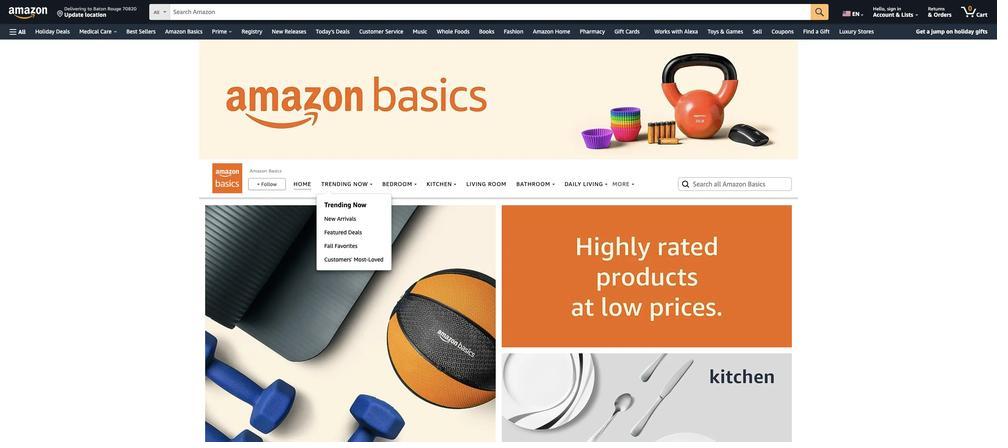Task type: vqa. For each thing, say whether or not it's contained in the screenshot.
Kneading
no



Task type: locate. For each thing, give the bounding box(es) containing it.
amazon basics up "+ follow"
[[250, 168, 282, 174]]

+ follow
[[257, 181, 277, 187]]

deals
[[56, 28, 70, 35], [336, 28, 350, 35]]

0 vertical spatial amazon basics
[[165, 28, 203, 35]]

1 vertical spatial basics
[[269, 168, 282, 174]]

1 horizontal spatial gift
[[821, 28, 830, 35]]

0 horizontal spatial deals
[[56, 28, 70, 35]]

1 horizontal spatial all
[[154, 9, 160, 15]]

customer service
[[359, 28, 404, 35]]

in
[[898, 6, 902, 12]]

get a jump on holiday gifts link
[[913, 26, 991, 37]]

today's deals link
[[311, 26, 355, 37]]

amazon basics
[[165, 28, 203, 35], [250, 168, 282, 174]]

1 vertical spatial amazon basics
[[250, 168, 282, 174]]

holiday deals
[[35, 28, 70, 35]]

update
[[64, 11, 83, 18]]

a inside "link"
[[927, 28, 930, 35]]

sell link
[[748, 26, 767, 37]]

1 vertical spatial amazon basics link
[[250, 168, 282, 174]]

works with alexa
[[655, 28, 698, 35]]

amazon left home
[[533, 28, 554, 35]]

& inside 'returns & orders'
[[929, 11, 933, 18]]

en link
[[838, 2, 868, 22]]

2 horizontal spatial amazon
[[533, 28, 554, 35]]

all up sellers
[[154, 9, 160, 15]]

medical care link
[[75, 26, 122, 37]]

books link
[[475, 26, 499, 37]]

delivering to baton rouge 70820 update location
[[64, 6, 137, 18]]

amazon
[[165, 28, 186, 35], [533, 28, 554, 35], [250, 168, 268, 174]]

0 horizontal spatial all
[[18, 28, 26, 35]]

pharmacy link
[[575, 26, 610, 37]]

customer service link
[[355, 26, 408, 37]]

0 horizontal spatial amazon
[[165, 28, 186, 35]]

service
[[385, 28, 404, 35]]

all down amazon image
[[18, 28, 26, 35]]

0 horizontal spatial amazon basics link
[[160, 26, 207, 37]]

a
[[816, 28, 819, 35], [927, 28, 930, 35]]

with
[[672, 28, 683, 35]]

amazon basics left 'prime'
[[165, 28, 203, 35]]

0 vertical spatial amazon basics link
[[160, 26, 207, 37]]

gift left the cards
[[615, 28, 624, 35]]

all
[[154, 9, 160, 15], [18, 28, 26, 35]]

0 horizontal spatial basics
[[187, 28, 203, 35]]

luxury stores link
[[835, 26, 879, 37]]

returns
[[929, 6, 945, 12]]

registry
[[242, 28, 262, 35]]

amazon basics link left 'prime'
[[160, 26, 207, 37]]

Search all Amazon Basics search field
[[693, 177, 779, 191]]

amazon basics link up "+ follow"
[[250, 168, 282, 174]]

a inside 'link'
[[816, 28, 819, 35]]

today's deals
[[316, 28, 350, 35]]

music link
[[408, 26, 432, 37]]

gift cards
[[615, 28, 640, 35]]

sign
[[888, 6, 896, 12]]

deals for today's deals
[[336, 28, 350, 35]]

a right get
[[927, 28, 930, 35]]

navigation navigation
[[0, 0, 998, 40]]

gift cards link
[[610, 26, 650, 37]]

& right 'toys'
[[721, 28, 725, 35]]

1 a from the left
[[816, 28, 819, 35]]

1 horizontal spatial a
[[927, 28, 930, 35]]

& left the lists
[[896, 11, 900, 18]]

hello, sign in
[[874, 6, 902, 12]]

amazon basics inside navigation navigation
[[165, 28, 203, 35]]

works
[[655, 28, 670, 35]]

best sellers link
[[122, 26, 160, 37]]

basics up follow on the top of the page
[[269, 168, 282, 174]]

today's
[[316, 28, 335, 35]]

1 deals from the left
[[56, 28, 70, 35]]

0 horizontal spatial amazon basics
[[165, 28, 203, 35]]

gift right the find
[[821, 28, 830, 35]]

get a jump on holiday gifts
[[917, 28, 988, 35]]

amazon basics logo image
[[212, 163, 242, 193]]

luxury stores
[[840, 28, 874, 35]]

registry link
[[237, 26, 267, 37]]

0 vertical spatial basics
[[187, 28, 203, 35]]

medical care
[[79, 28, 112, 35]]

1 horizontal spatial deals
[[336, 28, 350, 35]]

2 a from the left
[[927, 28, 930, 35]]

& left orders
[[929, 11, 933, 18]]

0 horizontal spatial &
[[721, 28, 725, 35]]

books
[[479, 28, 495, 35]]

0 horizontal spatial gift
[[615, 28, 624, 35]]

returns & orders
[[929, 6, 952, 18]]

on
[[947, 28, 954, 35]]

basics left 'prime'
[[187, 28, 203, 35]]

new releases link
[[267, 26, 311, 37]]

0 horizontal spatial a
[[816, 28, 819, 35]]

gift
[[615, 28, 624, 35], [821, 28, 830, 35]]

a right the find
[[816, 28, 819, 35]]

cards
[[626, 28, 640, 35]]

0 vertical spatial all
[[154, 9, 160, 15]]

cart
[[977, 11, 988, 18]]

amazon home link
[[528, 26, 575, 37]]

1 horizontal spatial basics
[[269, 168, 282, 174]]

2 horizontal spatial &
[[929, 11, 933, 18]]

home
[[555, 28, 571, 35]]

basics
[[187, 28, 203, 35], [269, 168, 282, 174]]

prime link
[[207, 26, 237, 37]]

2 gift from the left
[[821, 28, 830, 35]]

amazon for the top the amazon basics link
[[165, 28, 186, 35]]

amazon basics link
[[160, 26, 207, 37], [250, 168, 282, 174]]

amazon right sellers
[[165, 28, 186, 35]]

rouge
[[108, 6, 121, 12]]

1 horizontal spatial &
[[896, 11, 900, 18]]

all button
[[6, 24, 29, 40]]

2 deals from the left
[[336, 28, 350, 35]]

1 vertical spatial all
[[18, 28, 26, 35]]

&
[[896, 11, 900, 18], [929, 11, 933, 18], [721, 28, 725, 35]]

None submit
[[811, 4, 829, 20]]

new releases
[[272, 28, 306, 35]]

& for toys
[[721, 28, 725, 35]]

deals right today's
[[336, 28, 350, 35]]

to
[[88, 6, 92, 12]]

amazon for amazon home link
[[533, 28, 554, 35]]

amazon up +
[[250, 168, 268, 174]]

find
[[804, 28, 815, 35]]

amazon image
[[9, 7, 48, 19]]

deals right holiday
[[56, 28, 70, 35]]

whole
[[437, 28, 453, 35]]



Task type: describe. For each thing, give the bounding box(es) containing it.
& for account
[[896, 11, 900, 18]]

hello,
[[874, 6, 886, 12]]

music
[[413, 28, 427, 35]]

follow
[[261, 181, 277, 187]]

foods
[[455, 28, 470, 35]]

+
[[257, 181, 260, 187]]

sellers
[[139, 28, 156, 35]]

all inside search field
[[154, 9, 160, 15]]

coupons link
[[767, 26, 799, 37]]

orders
[[934, 11, 952, 18]]

get
[[917, 28, 926, 35]]

best sellers
[[126, 28, 156, 35]]

All search field
[[149, 4, 829, 21]]

luxury
[[840, 28, 857, 35]]

delivering
[[64, 6, 86, 12]]

70820
[[123, 6, 137, 12]]

best
[[126, 28, 137, 35]]

games
[[726, 28, 744, 35]]

+ follow button
[[249, 179, 285, 190]]

account & lists
[[874, 11, 914, 18]]

find a gift link
[[799, 26, 835, 37]]

0
[[969, 4, 973, 12]]

holiday
[[35, 28, 55, 35]]

holiday
[[955, 28, 975, 35]]

fashion
[[504, 28, 524, 35]]

jump
[[932, 28, 945, 35]]

all inside button
[[18, 28, 26, 35]]

en
[[853, 10, 860, 17]]

stores
[[858, 28, 874, 35]]

releases
[[285, 28, 306, 35]]

1 horizontal spatial amazon basics
[[250, 168, 282, 174]]

lists
[[902, 11, 914, 18]]

account
[[874, 11, 895, 18]]

toys & games link
[[703, 26, 748, 37]]

& for returns
[[929, 11, 933, 18]]

toys
[[708, 28, 719, 35]]

deals for holiday deals
[[56, 28, 70, 35]]

works with alexa link
[[650, 26, 703, 37]]

pharmacy
[[580, 28, 605, 35]]

baton
[[93, 6, 106, 12]]

a for find
[[816, 28, 819, 35]]

whole foods link
[[432, 26, 475, 37]]

care
[[100, 28, 112, 35]]

fashion link
[[499, 26, 528, 37]]

holiday deals link
[[31, 26, 75, 37]]

sell
[[753, 28, 762, 35]]

find a gift
[[804, 28, 830, 35]]

1 gift from the left
[[615, 28, 624, 35]]

none submit inside all search field
[[811, 4, 829, 20]]

whole foods
[[437, 28, 470, 35]]

a for get
[[927, 28, 930, 35]]

prime
[[212, 28, 227, 35]]

1 horizontal spatial amazon basics link
[[250, 168, 282, 174]]

medical
[[79, 28, 99, 35]]

coupons
[[772, 28, 794, 35]]

Search Amazon text field
[[170, 4, 811, 20]]

new
[[272, 28, 283, 35]]

1 horizontal spatial amazon
[[250, 168, 268, 174]]

toys & games
[[708, 28, 744, 35]]

gift inside 'link'
[[821, 28, 830, 35]]

search image
[[681, 179, 691, 189]]

alexa
[[685, 28, 698, 35]]

location
[[85, 11, 106, 18]]

basics inside the amazon basics link
[[187, 28, 203, 35]]

customer
[[359, 28, 384, 35]]

gifts
[[976, 28, 988, 35]]

amazon home
[[533, 28, 571, 35]]



